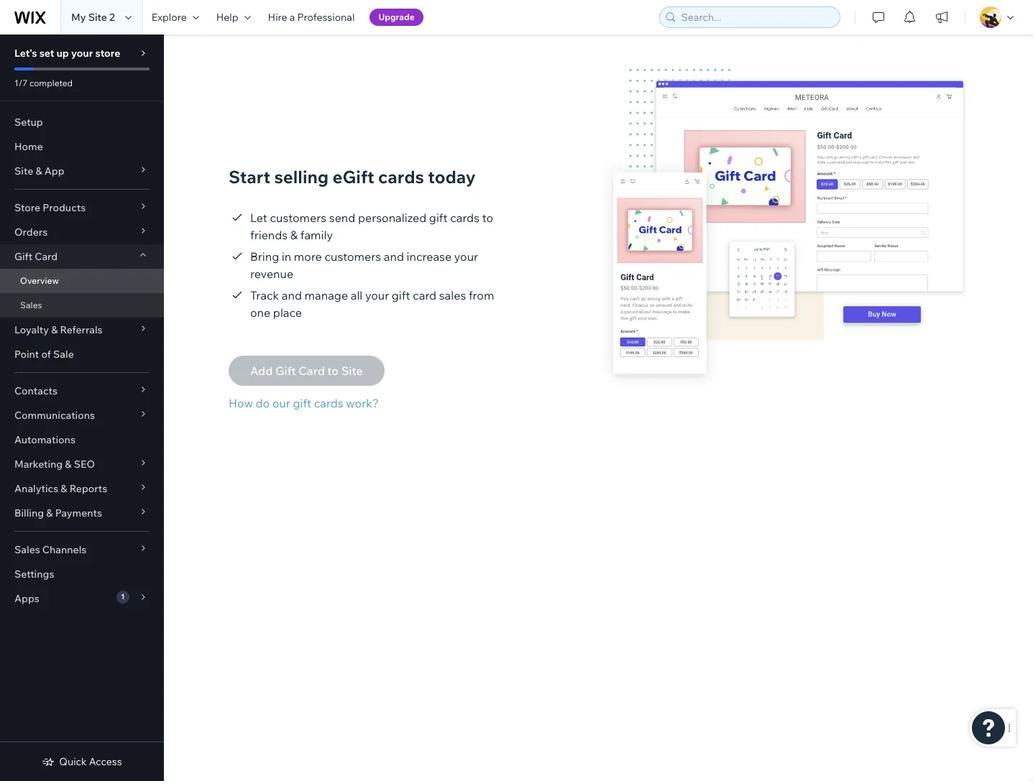 Task type: describe. For each thing, give the bounding box(es) containing it.
site inside popup button
[[14, 165, 33, 178]]

sales link
[[0, 293, 164, 318]]

help
[[216, 11, 238, 24]]

loyalty & referrals button
[[0, 318, 164, 342]]

track
[[250, 288, 279, 303]]

upgrade button
[[370, 9, 423, 26]]

quick access
[[59, 756, 122, 769]]

automations
[[14, 434, 75, 447]]

1 horizontal spatial gift
[[392, 288, 410, 303]]

quick access button
[[42, 756, 122, 769]]

products
[[43, 201, 86, 214]]

from
[[469, 288, 494, 303]]

sidebar element
[[0, 35, 164, 782]]

1/7
[[14, 78, 28, 88]]

send
[[329, 211, 356, 225]]

egift
[[333, 166, 374, 188]]

sales channels
[[14, 544, 87, 557]]

sales
[[439, 288, 466, 303]]

marketing & seo button
[[0, 452, 164, 477]]

how
[[229, 396, 253, 411]]

referrals
[[60, 324, 103, 337]]

2 horizontal spatial your
[[454, 250, 478, 264]]

point of sale
[[14, 348, 74, 361]]

apps
[[14, 593, 39, 606]]

increase
[[407, 250, 452, 264]]

do
[[256, 396, 270, 411]]

loyalty
[[14, 324, 49, 337]]

in
[[282, 250, 291, 264]]

store products
[[14, 201, 86, 214]]

app
[[44, 165, 64, 178]]

how do our gift cards work? button
[[229, 395, 385, 412]]

gift inside button
[[293, 396, 312, 411]]

0 vertical spatial and
[[384, 250, 404, 264]]

place
[[273, 306, 302, 320]]

0 vertical spatial site
[[88, 11, 107, 24]]

0 vertical spatial customers
[[270, 211, 327, 225]]

store
[[14, 201, 40, 214]]

start selling egift cards today
[[229, 166, 476, 188]]

more
[[294, 250, 322, 264]]

cards inside 'let customers send personalized gift cards to friends & family bring in more customers and increase your revenue track and manage all your gift card sales from one place'
[[450, 211, 480, 225]]

contacts
[[14, 385, 58, 398]]

today
[[428, 166, 476, 188]]

reports
[[70, 483, 107, 496]]

automations link
[[0, 428, 164, 452]]

my
[[71, 11, 86, 24]]

& for seo
[[65, 458, 72, 471]]

marketing & seo
[[14, 458, 95, 471]]

professional
[[297, 11, 355, 24]]

1
[[121, 593, 125, 602]]

bring
[[250, 250, 279, 264]]

2
[[109, 11, 115, 24]]

selling
[[274, 166, 329, 188]]

1/7 completed
[[14, 78, 73, 88]]

home link
[[0, 134, 164, 159]]

orders
[[14, 226, 48, 239]]

access
[[89, 756, 122, 769]]

help button
[[208, 0, 259, 35]]

payments
[[55, 507, 102, 520]]

billing & payments button
[[0, 501, 164, 526]]

contacts button
[[0, 379, 164, 403]]

setup link
[[0, 110, 164, 134]]

hire
[[268, 11, 287, 24]]

sales channels button
[[0, 538, 164, 562]]

of
[[41, 348, 51, 361]]

billing
[[14, 507, 44, 520]]

point of sale link
[[0, 342, 164, 367]]

billing & payments
[[14, 507, 102, 520]]

let's set up your store
[[14, 47, 120, 60]]

sale
[[53, 348, 74, 361]]

upgrade
[[379, 12, 415, 22]]

Search... field
[[677, 7, 836, 27]]

completed
[[29, 78, 73, 88]]

point
[[14, 348, 39, 361]]

your inside sidebar element
[[71, 47, 93, 60]]

communications
[[14, 409, 95, 422]]



Task type: locate. For each thing, give the bounding box(es) containing it.
overview link
[[0, 269, 164, 293]]

orders button
[[0, 220, 164, 245]]

0 horizontal spatial gift
[[293, 396, 312, 411]]

our
[[272, 396, 290, 411]]

0 vertical spatial gift
[[429, 211, 448, 225]]

customers
[[270, 211, 327, 225], [325, 250, 381, 264]]

site & app button
[[0, 159, 164, 183]]

your right all
[[365, 288, 389, 303]]

let customers send personalized gift cards to friends & family bring in more customers and increase your revenue track and manage all your gift card sales from one place
[[250, 211, 494, 320]]

&
[[36, 165, 42, 178], [290, 228, 298, 242], [51, 324, 58, 337], [65, 458, 72, 471], [61, 483, 67, 496], [46, 507, 53, 520]]

gift card
[[14, 250, 58, 263]]

gift left card
[[392, 288, 410, 303]]

1 vertical spatial your
[[454, 250, 478, 264]]

family
[[300, 228, 333, 242]]

my site 2
[[71, 11, 115, 24]]

overview
[[20, 275, 59, 286]]

& left family
[[290, 228, 298, 242]]

card
[[35, 250, 58, 263]]

2 vertical spatial gift
[[293, 396, 312, 411]]

and up place
[[282, 288, 302, 303]]

2 horizontal spatial gift
[[429, 211, 448, 225]]

& for reports
[[61, 483, 67, 496]]

how do our gift cards work?
[[229, 396, 379, 411]]

2 vertical spatial your
[[365, 288, 389, 303]]

analytics
[[14, 483, 58, 496]]

friends
[[250, 228, 288, 242]]

gift
[[14, 250, 32, 263]]

cards inside button
[[314, 396, 344, 411]]

site left 2
[[88, 11, 107, 24]]

settings link
[[0, 562, 164, 587]]

sales for sales
[[20, 300, 42, 311]]

1 horizontal spatial cards
[[378, 166, 424, 188]]

and left increase
[[384, 250, 404, 264]]

& left reports
[[61, 483, 67, 496]]

manage
[[305, 288, 348, 303]]

communications button
[[0, 403, 164, 428]]

loyalty & referrals
[[14, 324, 103, 337]]

0 vertical spatial sales
[[20, 300, 42, 311]]

let's
[[14, 47, 37, 60]]

& left app
[[36, 165, 42, 178]]

0 horizontal spatial cards
[[314, 396, 344, 411]]

channels
[[42, 544, 87, 557]]

home
[[14, 140, 43, 153]]

site
[[88, 11, 107, 24], [14, 165, 33, 178]]

0 vertical spatial your
[[71, 47, 93, 60]]

1 vertical spatial sales
[[14, 544, 40, 557]]

1 vertical spatial site
[[14, 165, 33, 178]]

and
[[384, 250, 404, 264], [282, 288, 302, 303]]

a
[[290, 11, 295, 24]]

2 vertical spatial cards
[[314, 396, 344, 411]]

setup
[[14, 116, 43, 129]]

& right loyalty
[[51, 324, 58, 337]]

sales inside popup button
[[14, 544, 40, 557]]

start
[[229, 166, 271, 188]]

sales up loyalty
[[20, 300, 42, 311]]

site & app
[[14, 165, 64, 178]]

all
[[351, 288, 363, 303]]

sales up settings
[[14, 544, 40, 557]]

analytics & reports button
[[0, 477, 164, 501]]

marketing
[[14, 458, 63, 471]]

settings
[[14, 568, 54, 581]]

& for payments
[[46, 507, 53, 520]]

cards left work?
[[314, 396, 344, 411]]

1 vertical spatial cards
[[450, 211, 480, 225]]

sales
[[20, 300, 42, 311], [14, 544, 40, 557]]

& right billing
[[46, 507, 53, 520]]

customers up family
[[270, 211, 327, 225]]

gift card button
[[0, 245, 164, 269]]

1 vertical spatial gift
[[392, 288, 410, 303]]

0 horizontal spatial and
[[282, 288, 302, 303]]

gift up increase
[[429, 211, 448, 225]]

hire a professional link
[[259, 0, 363, 35]]

1 vertical spatial customers
[[325, 250, 381, 264]]

0 horizontal spatial site
[[14, 165, 33, 178]]

work?
[[346, 396, 379, 411]]

& inside 'let customers send personalized gift cards to friends & family bring in more customers and increase your revenue track and manage all your gift card sales from one place'
[[290, 228, 298, 242]]

your right 'up'
[[71, 47, 93, 60]]

explore
[[152, 11, 187, 24]]

analytics & reports
[[14, 483, 107, 496]]

& left seo
[[65, 458, 72, 471]]

1 horizontal spatial your
[[365, 288, 389, 303]]

quick
[[59, 756, 87, 769]]

customers up all
[[325, 250, 381, 264]]

store products button
[[0, 196, 164, 220]]

0 vertical spatial cards
[[378, 166, 424, 188]]

& inside dropdown button
[[61, 483, 67, 496]]

your
[[71, 47, 93, 60], [454, 250, 478, 264], [365, 288, 389, 303]]

one
[[250, 306, 271, 320]]

revenue
[[250, 267, 294, 281]]

let
[[250, 211, 267, 225]]

your right increase
[[454, 250, 478, 264]]

cards up personalized
[[378, 166, 424, 188]]

& for referrals
[[51, 324, 58, 337]]

store
[[95, 47, 120, 60]]

& for app
[[36, 165, 42, 178]]

0 horizontal spatial your
[[71, 47, 93, 60]]

gift
[[429, 211, 448, 225], [392, 288, 410, 303], [293, 396, 312, 411]]

seo
[[74, 458, 95, 471]]

1 horizontal spatial and
[[384, 250, 404, 264]]

set
[[39, 47, 54, 60]]

site down home
[[14, 165, 33, 178]]

1 horizontal spatial site
[[88, 11, 107, 24]]

card
[[413, 288, 437, 303]]

sales for sales channels
[[14, 544, 40, 557]]

personalized
[[358, 211, 427, 225]]

hire a professional
[[268, 11, 355, 24]]

gift right the our
[[293, 396, 312, 411]]

1 vertical spatial and
[[282, 288, 302, 303]]

2 horizontal spatial cards
[[450, 211, 480, 225]]

cards left "to"
[[450, 211, 480, 225]]

up
[[56, 47, 69, 60]]



Task type: vqa. For each thing, say whether or not it's contained in the screenshot.
request at the bottom of page
no



